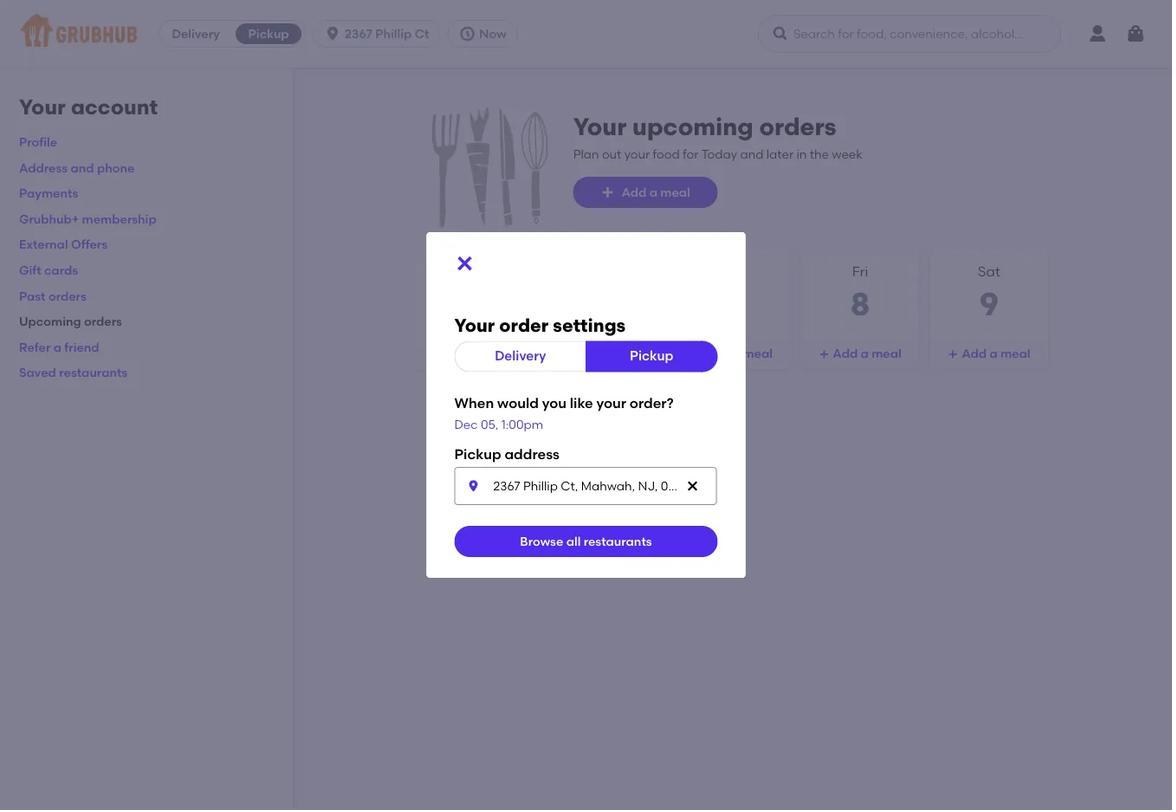 Task type: locate. For each thing, give the bounding box(es) containing it.
add a meal button down settings
[[544, 338, 662, 369]]

a down 8
[[861, 346, 869, 361]]

add a meal button up when
[[415, 338, 533, 369]]

1 vertical spatial delivery
[[495, 349, 546, 364]]

a down 7 in the top right of the page
[[732, 346, 740, 361]]

orders up "friend"
[[84, 314, 122, 329]]

0 horizontal spatial pickup
[[248, 26, 289, 41]]

svg image inside now button
[[459, 25, 476, 42]]

7
[[723, 285, 740, 324]]

your inside your upcoming orders plan out your food for today and later in the week
[[625, 147, 650, 161]]

5
[[464, 285, 484, 324]]

your upcoming orders plan out your food for today and later in the week
[[574, 112, 863, 161]]

add a meal button down 8
[[802, 338, 920, 369]]

0 vertical spatial orders
[[760, 112, 837, 141]]

1 horizontal spatial today
[[702, 147, 738, 161]]

add a meal down 7 in the top right of the page
[[704, 346, 773, 361]]

today up 5
[[453, 263, 495, 280]]

1 horizontal spatial delivery
[[495, 349, 546, 364]]

your account
[[19, 94, 158, 120]]

0 vertical spatial your
[[625, 147, 650, 161]]

1 horizontal spatial your
[[455, 314, 495, 336]]

2367
[[345, 26, 373, 41]]

upcoming
[[633, 112, 754, 141]]

add a meal down 8
[[833, 346, 902, 361]]

your for account
[[19, 94, 66, 120]]

upcoming orders
[[19, 314, 122, 329]]

restaurants
[[59, 365, 128, 380], [584, 534, 652, 549]]

0 horizontal spatial delivery
[[172, 26, 220, 41]]

sat
[[978, 263, 1001, 280]]

grubhub+ membership link
[[19, 212, 157, 226]]

upcoming orders link
[[19, 314, 122, 329]]

saved
[[19, 365, 56, 380]]

your up out
[[574, 112, 627, 141]]

dec
[[455, 417, 478, 432]]

add a meal button
[[574, 177, 718, 208], [415, 338, 533, 369], [544, 338, 662, 369], [673, 338, 791, 369], [802, 338, 920, 369], [931, 338, 1049, 369]]

settings
[[553, 314, 626, 336]]

pickup
[[248, 26, 289, 41], [630, 349, 674, 364]]

pickup address
[[455, 445, 560, 462]]

0 vertical spatial delivery
[[172, 26, 220, 41]]

and
[[741, 147, 764, 161], [71, 160, 94, 175]]

you
[[542, 394, 567, 411]]

2 vertical spatial orders
[[84, 314, 122, 329]]

past
[[19, 288, 46, 303]]

delivery button for the top pickup button
[[160, 20, 232, 48]]

today 5
[[453, 263, 495, 324]]

payments
[[19, 186, 78, 201]]

add a meal button down food
[[574, 177, 718, 208]]

today right for
[[702, 147, 738, 161]]

delivery button
[[160, 20, 232, 48], [455, 341, 587, 372]]

2367 phillip ct
[[345, 26, 429, 41]]

address and phone
[[19, 160, 135, 175]]

add a meal button down 7 in the top right of the page
[[673, 338, 791, 369]]

0 vertical spatial pickup
[[248, 26, 289, 41]]

a down the 9
[[990, 346, 998, 361]]

a
[[650, 185, 658, 200], [53, 340, 62, 355], [474, 346, 482, 361], [603, 346, 611, 361], [732, 346, 740, 361], [861, 346, 869, 361], [990, 346, 998, 361]]

1 horizontal spatial delivery button
[[455, 341, 587, 372]]

1 vertical spatial restaurants
[[584, 534, 652, 549]]

add a meal button for 5
[[415, 338, 533, 369]]

2 horizontal spatial your
[[574, 112, 627, 141]]

1 horizontal spatial restaurants
[[584, 534, 652, 549]]

meal
[[661, 185, 691, 200], [485, 346, 515, 361], [614, 346, 644, 361], [743, 346, 773, 361], [872, 346, 902, 361], [1001, 346, 1031, 361]]

dec 05, 1:00pm link
[[455, 417, 544, 432]]

external offers
[[19, 237, 107, 252]]

today inside your upcoming orders plan out your food for today and later in the week
[[702, 147, 738, 161]]

profile link
[[19, 135, 57, 149]]

1 vertical spatial orders
[[48, 288, 87, 303]]

refer a friend link
[[19, 340, 99, 355]]

delivery
[[172, 26, 220, 41], [495, 349, 546, 364]]

svg image
[[1126, 23, 1147, 44], [459, 25, 476, 42], [455, 253, 475, 274], [949, 350, 959, 360], [467, 479, 481, 493]]

1 horizontal spatial pickup button
[[586, 341, 718, 372]]

your inside your upcoming orders plan out your food for today and later in the week
[[574, 112, 627, 141]]

refer
[[19, 340, 51, 355]]

0 horizontal spatial and
[[71, 160, 94, 175]]

phone
[[97, 160, 135, 175]]

your
[[625, 147, 650, 161], [597, 394, 627, 411]]

0 horizontal spatial pickup button
[[232, 20, 305, 48]]

orders up in
[[760, 112, 837, 141]]

orders for upcoming orders
[[84, 314, 122, 329]]

pickup button
[[232, 20, 305, 48], [586, 341, 718, 372]]

external offers link
[[19, 237, 107, 252]]

profile
[[19, 135, 57, 149]]

order
[[500, 314, 549, 336]]

fri
[[853, 263, 869, 280]]

and left later
[[741, 147, 764, 161]]

1 vertical spatial today
[[453, 263, 495, 280]]

browse
[[520, 534, 564, 549]]

address and phone link
[[19, 160, 135, 175]]

when would you like your order? dec 05, 1:00pm
[[455, 394, 674, 432]]

add a meal button down the 9
[[931, 338, 1049, 369]]

add a meal down the 9
[[962, 346, 1031, 361]]

your left "order"
[[455, 314, 495, 336]]

svg image
[[324, 25, 342, 42], [772, 25, 790, 42], [601, 186, 615, 199], [820, 350, 830, 360], [686, 479, 700, 493]]

browse all restaurants button
[[455, 526, 718, 557]]

add a meal
[[622, 185, 691, 200], [446, 346, 515, 361], [575, 346, 644, 361], [704, 346, 773, 361], [833, 346, 902, 361], [962, 346, 1031, 361]]

thu
[[719, 263, 745, 280]]

like
[[570, 394, 594, 411]]

1 vertical spatial delivery button
[[455, 341, 587, 372]]

0 horizontal spatial today
[[453, 263, 495, 280]]

0 vertical spatial delivery button
[[160, 20, 232, 48]]

add
[[622, 185, 647, 200], [446, 346, 471, 361], [575, 346, 600, 361], [704, 346, 729, 361], [833, 346, 858, 361], [962, 346, 987, 361]]

a down settings
[[603, 346, 611, 361]]

0 horizontal spatial your
[[19, 94, 66, 120]]

your right like
[[597, 394, 627, 411]]

your right out
[[625, 147, 650, 161]]

1 horizontal spatial pickup
[[630, 349, 674, 364]]

grubhub+ membership
[[19, 212, 157, 226]]

week
[[833, 147, 863, 161]]

gift
[[19, 263, 41, 278]]

would
[[498, 394, 539, 411]]

for
[[683, 147, 699, 161]]

your up profile
[[19, 94, 66, 120]]

and left phone
[[71, 160, 94, 175]]

1 vertical spatial pickup button
[[586, 341, 718, 372]]

1 vertical spatial your
[[597, 394, 627, 411]]

orders for past orders
[[48, 288, 87, 303]]

restaurants right all
[[584, 534, 652, 549]]

orders up upcoming orders link
[[48, 288, 87, 303]]

0 horizontal spatial delivery button
[[160, 20, 232, 48]]

your
[[19, 94, 66, 120], [574, 112, 627, 141], [455, 314, 495, 336]]

phillip
[[376, 26, 412, 41]]

0 vertical spatial today
[[702, 147, 738, 161]]

your inside when would you like your order? dec 05, 1:00pm
[[597, 394, 627, 411]]

now button
[[448, 20, 525, 48]]

1 horizontal spatial and
[[741, 147, 764, 161]]

0 vertical spatial restaurants
[[59, 365, 128, 380]]

today
[[702, 147, 738, 161], [453, 263, 495, 280]]

offers
[[71, 237, 107, 252]]

orders
[[760, 112, 837, 141], [48, 288, 87, 303], [84, 314, 122, 329]]

browse all restaurants
[[520, 534, 652, 549]]

delivery button for the rightmost pickup button
[[455, 341, 587, 372]]

fri 8
[[851, 263, 871, 324]]

grubhub+
[[19, 212, 79, 226]]

restaurants down "friend"
[[59, 365, 128, 380]]

add a meal up when
[[446, 346, 515, 361]]



Task type: describe. For each thing, give the bounding box(es) containing it.
past orders link
[[19, 288, 87, 303]]

6
[[593, 285, 612, 324]]

a down food
[[650, 185, 658, 200]]

orders inside your upcoming orders plan out your food for today and later in the week
[[760, 112, 837, 141]]

2367 phillip ct button
[[313, 20, 448, 48]]

address
[[505, 445, 560, 462]]

cards
[[44, 263, 78, 278]]

thu 7
[[719, 263, 745, 324]]

upcoming
[[19, 314, 81, 329]]

a right refer on the top left of the page
[[53, 340, 62, 355]]

later
[[767, 147, 794, 161]]

add a meal down food
[[622, 185, 691, 200]]

0 horizontal spatial restaurants
[[59, 365, 128, 380]]

food
[[653, 147, 680, 161]]

1:00pm
[[502, 417, 544, 432]]

restaurants inside button
[[584, 534, 652, 549]]

all
[[567, 534, 581, 549]]

refer a friend
[[19, 340, 99, 355]]

main navigation navigation
[[0, 0, 1173, 68]]

delivery inside main navigation navigation
[[172, 26, 220, 41]]

8
[[851, 285, 871, 324]]

gift cards
[[19, 263, 78, 278]]

your for order
[[455, 314, 495, 336]]

account
[[71, 94, 158, 120]]

saved restaurants link
[[19, 365, 128, 380]]

add a meal button for 8
[[802, 338, 920, 369]]

plan
[[574, 147, 599, 161]]

ct
[[415, 26, 429, 41]]

membership
[[82, 212, 157, 226]]

now
[[480, 26, 507, 41]]

add a meal down settings
[[575, 346, 644, 361]]

svg image inside the 2367 phillip ct button
[[324, 25, 342, 42]]

Search Address search field
[[455, 467, 717, 505]]

in
[[797, 147, 807, 161]]

pickup inside main navigation navigation
[[248, 26, 289, 41]]

address
[[19, 160, 68, 175]]

saved restaurants
[[19, 365, 128, 380]]

sat 9
[[978, 263, 1001, 324]]

the
[[810, 147, 830, 161]]

order?
[[630, 394, 674, 411]]

payments link
[[19, 186, 78, 201]]

add a meal button for 9
[[931, 338, 1049, 369]]

0 vertical spatial pickup button
[[232, 20, 305, 48]]

your order settings
[[455, 314, 626, 336]]

past orders
[[19, 288, 87, 303]]

05,
[[481, 417, 499, 432]]

a up when
[[474, 346, 482, 361]]

friend
[[64, 340, 99, 355]]

and inside your upcoming orders plan out your food for today and later in the week
[[741, 147, 764, 161]]

your for upcoming
[[574, 112, 627, 141]]

add a meal button for 7
[[673, 338, 791, 369]]

when
[[455, 394, 494, 411]]

gift cards link
[[19, 263, 78, 278]]

pickup
[[455, 445, 502, 462]]

external
[[19, 237, 68, 252]]

out
[[602, 147, 622, 161]]

1 vertical spatial pickup
[[630, 349, 674, 364]]

9
[[980, 285, 999, 324]]



Task type: vqa. For each thing, say whether or not it's contained in the screenshot.
Platter
no



